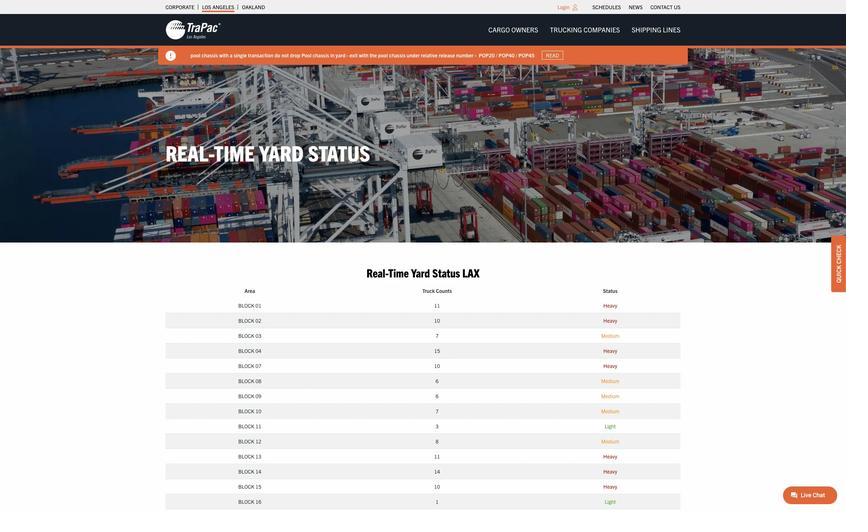 Task type: locate. For each thing, give the bounding box(es) containing it.
/ left pop40
[[496, 52, 498, 58]]

quick check link
[[832, 236, 847, 292]]

block left 12
[[238, 438, 254, 445]]

1 horizontal spatial pool
[[378, 52, 388, 58]]

- left exit
[[347, 52, 349, 58]]

block left "16"
[[238, 498, 254, 505]]

4 block from the top
[[238, 348, 254, 354]]

0 vertical spatial light
[[605, 423, 616, 430]]

- right number
[[475, 52, 477, 58]]

1 horizontal spatial 14
[[434, 468, 440, 475]]

lines
[[663, 25, 681, 34]]

block left 08 at the left of the page
[[238, 378, 254, 384]]

1 with from the left
[[219, 52, 229, 58]]

trucking
[[550, 25, 582, 34]]

block down block 13
[[238, 468, 254, 475]]

los angeles
[[202, 4, 234, 10]]

1 medium from the top
[[602, 332, 620, 339]]

with left the
[[359, 52, 369, 58]]

2 6 from the top
[[436, 393, 439, 399]]

1 6 from the top
[[436, 378, 439, 384]]

transaction
[[248, 52, 273, 58]]

block left 07
[[238, 363, 254, 369]]

0 vertical spatial real-
[[166, 139, 214, 166]]

chassis left under on the top of the page
[[389, 52, 406, 58]]

shipping lines link
[[626, 22, 687, 37]]

0 horizontal spatial with
[[219, 52, 229, 58]]

block 07
[[238, 363, 262, 369]]

0 horizontal spatial /
[[496, 52, 498, 58]]

14 block from the top
[[238, 498, 254, 505]]

with left a
[[219, 52, 229, 58]]

10 block from the top
[[238, 438, 254, 445]]

14 down 13
[[256, 468, 262, 475]]

status
[[308, 139, 370, 166], [433, 265, 460, 280], [603, 288, 618, 294]]

chassis left a
[[202, 52, 218, 58]]

6 block from the top
[[238, 378, 254, 384]]

0 horizontal spatial real-
[[166, 139, 214, 166]]

counts
[[436, 288, 452, 294]]

1 horizontal spatial /
[[516, 52, 518, 58]]

/
[[496, 52, 498, 58], [516, 52, 518, 58]]

1 vertical spatial 6
[[436, 393, 439, 399]]

0 vertical spatial 6
[[436, 378, 439, 384]]

lax
[[463, 265, 480, 280]]

5 heavy from the top
[[604, 453, 618, 460]]

6 heavy from the top
[[604, 468, 618, 475]]

7 block from the top
[[238, 393, 254, 399]]

1 horizontal spatial -
[[475, 52, 477, 58]]

block 11
[[238, 423, 262, 430]]

real-time yard status
[[166, 139, 370, 166]]

login link
[[558, 4, 570, 10]]

block for block 13
[[238, 453, 254, 460]]

corporate
[[166, 4, 194, 10]]

0 vertical spatial menu bar
[[589, 2, 685, 12]]

truck counts
[[423, 288, 452, 294]]

3 block from the top
[[238, 332, 254, 339]]

11 up 12
[[256, 423, 262, 430]]

2 block from the top
[[238, 317, 254, 324]]

1 light from the top
[[605, 423, 616, 430]]

block 16
[[238, 498, 262, 505]]

1 vertical spatial time
[[388, 265, 409, 280]]

07
[[256, 363, 262, 369]]

medium for block 09
[[602, 393, 620, 399]]

light image
[[573, 4, 578, 10]]

02
[[256, 317, 262, 324]]

7
[[436, 332, 439, 339], [436, 408, 439, 414]]

block left "09"
[[238, 393, 254, 399]]

block 15
[[238, 483, 262, 490]]

0 horizontal spatial -
[[347, 52, 349, 58]]

yard
[[259, 139, 304, 166], [411, 265, 430, 280]]

pop20
[[479, 52, 495, 58]]

0 horizontal spatial chassis
[[202, 52, 218, 58]]

1 horizontal spatial with
[[359, 52, 369, 58]]

medium for block 12
[[602, 438, 620, 445]]

exit
[[350, 52, 358, 58]]

single
[[234, 52, 247, 58]]

real- for real-time yard status
[[166, 139, 214, 166]]

block 03
[[238, 332, 262, 339]]

/ left pop45
[[516, 52, 518, 58]]

corporate link
[[166, 2, 194, 12]]

7 for block 03
[[436, 332, 439, 339]]

1 chassis from the left
[[202, 52, 218, 58]]

los angeles image
[[166, 20, 221, 40]]

15
[[434, 348, 440, 354], [256, 483, 262, 490]]

10
[[434, 317, 440, 324], [434, 363, 440, 369], [256, 408, 262, 414], [434, 483, 440, 490]]

heavy for block 07
[[604, 363, 618, 369]]

0 horizontal spatial 14
[[256, 468, 262, 475]]

shipping lines
[[632, 25, 681, 34]]

2 with from the left
[[359, 52, 369, 58]]

1 block from the top
[[238, 302, 254, 309]]

block for block 03
[[238, 332, 254, 339]]

1 vertical spatial status
[[433, 265, 460, 280]]

heavy for block 13
[[604, 453, 618, 460]]

3 medium from the top
[[602, 393, 620, 399]]

a
[[230, 52, 233, 58]]

0 horizontal spatial time
[[214, 139, 255, 166]]

block
[[238, 302, 254, 309], [238, 317, 254, 324], [238, 332, 254, 339], [238, 348, 254, 354], [238, 363, 254, 369], [238, 378, 254, 384], [238, 393, 254, 399], [238, 408, 254, 414], [238, 423, 254, 430], [238, 438, 254, 445], [238, 453, 254, 460], [238, 468, 254, 475], [238, 483, 254, 490], [238, 498, 254, 505]]

block 08
[[238, 378, 262, 384]]

0 vertical spatial status
[[308, 139, 370, 166]]

medium
[[602, 332, 620, 339], [602, 378, 620, 384], [602, 393, 620, 399], [602, 408, 620, 414], [602, 438, 620, 445]]

14 up 1
[[434, 468, 440, 475]]

04
[[256, 348, 262, 354]]

0 vertical spatial 7
[[436, 332, 439, 339]]

1 vertical spatial menu bar
[[483, 22, 687, 37]]

7 heavy from the top
[[604, 483, 618, 490]]

menu bar up shipping
[[589, 2, 685, 12]]

1 horizontal spatial real-
[[367, 265, 388, 280]]

with
[[219, 52, 229, 58], [359, 52, 369, 58]]

medium for block 08
[[602, 378, 620, 384]]

block left 13
[[238, 453, 254, 460]]

0 horizontal spatial pool
[[191, 52, 200, 58]]

2 light from the top
[[605, 498, 616, 505]]

real-
[[166, 139, 214, 166], [367, 265, 388, 280]]

block up block 12
[[238, 423, 254, 430]]

block up block 16 at the bottom of the page
[[238, 483, 254, 490]]

3 heavy from the top
[[604, 348, 618, 354]]

0 horizontal spatial status
[[308, 139, 370, 166]]

5 medium from the top
[[602, 438, 620, 445]]

4 medium from the top
[[602, 408, 620, 414]]

0 vertical spatial yard
[[259, 139, 304, 166]]

13 block from the top
[[238, 483, 254, 490]]

block for block 10
[[238, 408, 254, 414]]

11 down the truck counts
[[434, 302, 440, 309]]

2 / from the left
[[516, 52, 518, 58]]

block for block 07
[[238, 363, 254, 369]]

1 horizontal spatial yard
[[411, 265, 430, 280]]

chassis
[[202, 52, 218, 58], [313, 52, 329, 58], [389, 52, 406, 58]]

0 horizontal spatial 15
[[256, 483, 262, 490]]

pool right the
[[378, 52, 388, 58]]

pool
[[302, 52, 312, 58]]

1 vertical spatial yard
[[411, 265, 430, 280]]

login
[[558, 4, 570, 10]]

contact
[[651, 4, 673, 10]]

owners
[[512, 25, 538, 34]]

area
[[245, 288, 255, 294]]

light for 1
[[605, 498, 616, 505]]

los angeles link
[[202, 2, 234, 12]]

block left 03
[[238, 332, 254, 339]]

2 horizontal spatial status
[[603, 288, 618, 294]]

menu bar down light "icon"
[[483, 22, 687, 37]]

heavy for block 01
[[604, 302, 618, 309]]

10 for block 07
[[434, 363, 440, 369]]

angeles
[[212, 4, 234, 10]]

drop
[[290, 52, 301, 58]]

1 vertical spatial real-
[[367, 265, 388, 280]]

11 for block 01
[[434, 302, 440, 309]]

2 vertical spatial 11
[[434, 453, 440, 460]]

1 horizontal spatial time
[[388, 265, 409, 280]]

us
[[674, 4, 681, 10]]

14
[[256, 468, 262, 475], [434, 468, 440, 475]]

oakland link
[[242, 2, 265, 12]]

7 for block 10
[[436, 408, 439, 414]]

heavy
[[604, 302, 618, 309], [604, 317, 618, 324], [604, 348, 618, 354], [604, 363, 618, 369], [604, 453, 618, 460], [604, 468, 618, 475], [604, 483, 618, 490]]

1 heavy from the top
[[604, 302, 618, 309]]

6 for block 08
[[436, 378, 439, 384]]

16
[[256, 498, 262, 505]]

1 horizontal spatial status
[[433, 265, 460, 280]]

block left 04
[[238, 348, 254, 354]]

0 vertical spatial 11
[[434, 302, 440, 309]]

1 7 from the top
[[436, 332, 439, 339]]

2 7 from the top
[[436, 408, 439, 414]]

1 horizontal spatial chassis
[[313, 52, 329, 58]]

banner
[[0, 14, 847, 65]]

4 heavy from the top
[[604, 363, 618, 369]]

2 heavy from the top
[[604, 317, 618, 324]]

11 block from the top
[[238, 453, 254, 460]]

light
[[605, 423, 616, 430], [605, 498, 616, 505]]

2 - from the left
[[475, 52, 477, 58]]

solid image
[[166, 51, 176, 61]]

6
[[436, 378, 439, 384], [436, 393, 439, 399]]

time
[[214, 139, 255, 166], [388, 265, 409, 280]]

0 vertical spatial time
[[214, 139, 255, 166]]

1 vertical spatial 7
[[436, 408, 439, 414]]

heavy for block 14
[[604, 468, 618, 475]]

10 for block 02
[[434, 317, 440, 324]]

6 for block 09
[[436, 393, 439, 399]]

block 10
[[238, 408, 262, 414]]

schedules
[[593, 4, 621, 10]]

0 horizontal spatial yard
[[259, 139, 304, 166]]

block for block 08
[[238, 378, 254, 384]]

8 block from the top
[[238, 408, 254, 414]]

menu bar
[[589, 2, 685, 12], [483, 22, 687, 37]]

2 14 from the left
[[434, 468, 440, 475]]

2 medium from the top
[[602, 378, 620, 384]]

9 block from the top
[[238, 423, 254, 430]]

1 vertical spatial light
[[605, 498, 616, 505]]

5 block from the top
[[238, 363, 254, 369]]

pool right 'solid' image
[[191, 52, 200, 58]]

pool
[[191, 52, 200, 58], [378, 52, 388, 58]]

block left 02 on the bottom left of the page
[[238, 317, 254, 324]]

block left 01
[[238, 302, 254, 309]]

real-time yard status lax
[[367, 265, 480, 280]]

2 horizontal spatial chassis
[[389, 52, 406, 58]]

3
[[436, 423, 439, 430]]

chassis left in
[[313, 52, 329, 58]]

0 vertical spatial 15
[[434, 348, 440, 354]]

11 down 8
[[434, 453, 440, 460]]

block up block 11
[[238, 408, 254, 414]]

3 chassis from the left
[[389, 52, 406, 58]]

12 block from the top
[[238, 468, 254, 475]]

2 pool from the left
[[378, 52, 388, 58]]



Task type: describe. For each thing, give the bounding box(es) containing it.
time for real-time yard status
[[214, 139, 255, 166]]

block 02
[[238, 317, 262, 324]]

8
[[436, 438, 439, 445]]

block for block 12
[[238, 438, 254, 445]]

the
[[370, 52, 377, 58]]

13
[[256, 453, 262, 460]]

block 13
[[238, 453, 262, 460]]

2 chassis from the left
[[313, 52, 329, 58]]

news
[[629, 4, 643, 10]]

pop45
[[519, 52, 535, 58]]

medium for block 10
[[602, 408, 620, 414]]

08
[[256, 378, 262, 384]]

block 01
[[238, 302, 262, 309]]

under
[[407, 52, 420, 58]]

1
[[436, 498, 439, 505]]

yard for real-time yard status lax
[[411, 265, 430, 280]]

pop40
[[499, 52, 515, 58]]

number
[[456, 52, 474, 58]]

relative
[[421, 52, 438, 58]]

yard
[[336, 52, 346, 58]]

light for 3
[[605, 423, 616, 430]]

oakland
[[242, 4, 265, 10]]

real- for real-time yard status lax
[[367, 265, 388, 280]]

block for block 16
[[238, 498, 254, 505]]

quick
[[835, 265, 843, 283]]

block for block 04
[[238, 348, 254, 354]]

block 09
[[238, 393, 262, 399]]

schedules link
[[593, 2, 621, 12]]

pool chassis with a single transaction  do not drop pool chassis in yard -  exit with the pool chassis under relative release number -  pop20 / pop40 / pop45
[[191, 52, 535, 58]]

status for real-time yard status
[[308, 139, 370, 166]]

09
[[256, 393, 262, 399]]

01
[[256, 302, 262, 309]]

1 horizontal spatial 15
[[434, 348, 440, 354]]

block for block 02
[[238, 317, 254, 324]]

trucking companies
[[550, 25, 620, 34]]

1 - from the left
[[347, 52, 349, 58]]

block for block 15
[[238, 483, 254, 490]]

release
[[439, 52, 455, 58]]

1 pool from the left
[[191, 52, 200, 58]]

contact us
[[651, 4, 681, 10]]

yard for real-time yard status
[[259, 139, 304, 166]]

contact us link
[[651, 2, 681, 12]]

block for block 09
[[238, 393, 254, 399]]

1 14 from the left
[[256, 468, 262, 475]]

menu bar containing cargo owners
[[483, 22, 687, 37]]

1 vertical spatial 15
[[256, 483, 262, 490]]

block for block 11
[[238, 423, 254, 430]]

cargo owners
[[489, 25, 538, 34]]

block 12
[[238, 438, 262, 445]]

10 for block 15
[[434, 483, 440, 490]]

time for real-time yard status lax
[[388, 265, 409, 280]]

shipping
[[632, 25, 662, 34]]

news link
[[629, 2, 643, 12]]

not
[[282, 52, 289, 58]]

companies
[[584, 25, 620, 34]]

block 04
[[238, 348, 262, 354]]

cargo owners link
[[483, 22, 544, 37]]

do
[[275, 52, 280, 58]]

banner containing cargo owners
[[0, 14, 847, 65]]

block 14
[[238, 468, 262, 475]]

2 vertical spatial status
[[603, 288, 618, 294]]

in
[[330, 52, 335, 58]]

block for block 01
[[238, 302, 254, 309]]

heavy for block 02
[[604, 317, 618, 324]]

11 for block 13
[[434, 453, 440, 460]]

03
[[256, 332, 262, 339]]

block for block 14
[[238, 468, 254, 475]]

12
[[256, 438, 262, 445]]

check
[[835, 245, 843, 264]]

heavy for block 15
[[604, 483, 618, 490]]

quick check
[[835, 245, 843, 283]]

cargo
[[489, 25, 510, 34]]

los
[[202, 4, 211, 10]]

menu bar containing schedules
[[589, 2, 685, 12]]

status for real-time yard status lax
[[433, 265, 460, 280]]

read
[[546, 52, 559, 59]]

read link
[[542, 51, 564, 60]]

truck
[[423, 288, 435, 294]]

1 / from the left
[[496, 52, 498, 58]]

medium for block 03
[[602, 332, 620, 339]]

trucking companies link
[[544, 22, 626, 37]]

1 vertical spatial 11
[[256, 423, 262, 430]]

heavy for block 04
[[604, 348, 618, 354]]



Task type: vqa. For each thing, say whether or not it's contained in the screenshot.
bottom Account
no



